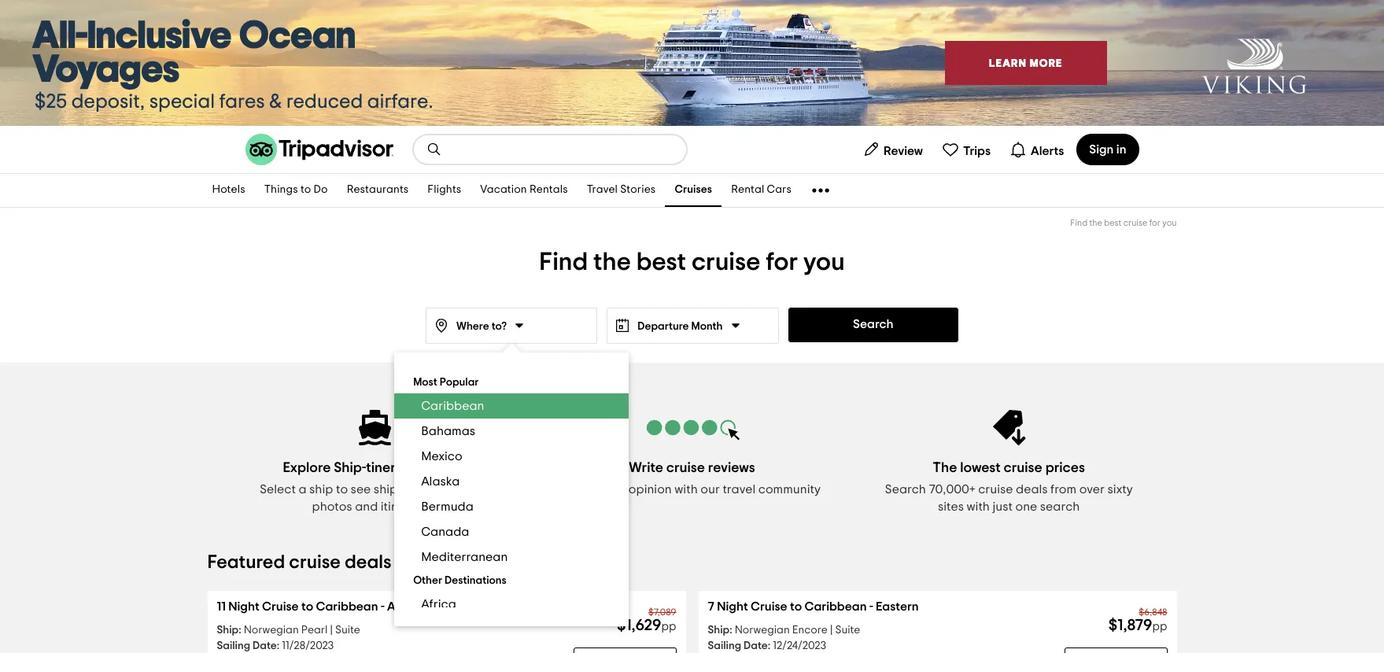 Task type: describe. For each thing, give the bounding box(es) containing it.
0 vertical spatial best
[[1105, 219, 1122, 228]]

opinion
[[629, 483, 672, 496]]

the lowest cruise prices search 70,000+ cruise deals from over sixty sites with just one search
[[885, 461, 1133, 513]]

restaurants link
[[337, 174, 418, 207]]

night for $1,629
[[229, 601, 260, 613]]

sites
[[938, 501, 964, 513]]

- for $1,879
[[870, 601, 874, 613]]

| for $1,879
[[831, 625, 833, 636]]

where to?
[[457, 321, 507, 332]]

prices
[[1046, 461, 1086, 476]]

departure
[[638, 321, 689, 332]]

search
[[1041, 501, 1080, 513]]

flights
[[428, 185, 462, 196]]

lowest
[[961, 461, 1001, 476]]

from
[[1051, 483, 1077, 496]]

sailing for $1,879
[[708, 641, 742, 652]]

travel stories
[[587, 185, 656, 196]]

itineraries
[[381, 501, 439, 513]]

0 vertical spatial find the best cruise for you
[[1071, 219, 1177, 228]]

featured cruise deals
[[207, 553, 392, 572]]

suite for $1,629
[[335, 625, 361, 636]]

select
[[260, 483, 296, 496]]

details,
[[400, 483, 443, 496]]

write
[[629, 461, 664, 476]]

to?
[[492, 321, 507, 332]]

1 vertical spatial find
[[540, 250, 588, 275]]

sailing for $1,629
[[217, 641, 250, 652]]

vacation rentals link
[[471, 174, 578, 207]]

- for $1,629
[[381, 601, 385, 613]]

cruise for $1,879
[[751, 601, 788, 613]]

1 vertical spatial best
[[637, 250, 687, 275]]

review
[[884, 144, 923, 157]]

with inside write cruise reviews share your opinion with our travel community
[[675, 483, 698, 496]]

share
[[564, 483, 598, 496]]

11
[[217, 601, 226, 613]]

ship for $1,629
[[217, 625, 239, 636]]

canada
[[421, 526, 470, 538]]

with inside the lowest cruise prices search 70,000+ cruise deals from over sixty sites with just one search
[[967, 501, 990, 513]]

$1,629
[[617, 618, 662, 634]]

ship‑tinerary™
[[334, 461, 425, 476]]

: for $1,879
[[730, 625, 733, 636]]

ship : norwegian pearl | suite sailing date: 11/28/2023
[[217, 625, 361, 652]]

$6,848 $1,879 pp
[[1109, 608, 1168, 634]]

ship for $1,879
[[708, 625, 730, 636]]

cruise down in
[[1124, 219, 1148, 228]]

all
[[387, 601, 402, 613]]

caribbean for $1,629
[[316, 601, 378, 613]]

to up encore
[[790, 601, 802, 613]]

mediterranean
[[421, 551, 508, 564]]

to left do
[[301, 185, 311, 196]]

a
[[299, 483, 307, 496]]

1 horizontal spatial find
[[1071, 219, 1088, 228]]

pearl
[[301, 625, 328, 636]]

hotels link
[[203, 174, 255, 207]]

destinations
[[445, 575, 507, 587]]

advertisement region
[[0, 0, 1385, 126]]

7
[[708, 601, 715, 613]]

photos
[[312, 501, 352, 513]]

our
[[701, 483, 720, 496]]

cruise up just
[[979, 483, 1014, 496]]

sign in link
[[1077, 134, 1140, 165]]

pp for $1,629
[[662, 621, 677, 633]]

explore
[[283, 461, 331, 476]]

$1,879
[[1109, 618, 1153, 634]]

alerts
[[1031, 144, 1065, 157]]

sign in
[[1090, 143, 1127, 156]]

1 ship from the left
[[309, 483, 333, 496]]

ship : norwegian encore | suite sailing date: 12/24/2023
[[708, 625, 861, 652]]

to inside explore ship‑tinerary™ pages select a ship to see ship details, reviews, photos and itineraries
[[336, 483, 348, 496]]

rentals
[[530, 185, 568, 196]]

vacation
[[480, 185, 527, 196]]

trips
[[964, 144, 991, 157]]

alaska
[[421, 476, 460, 488]]

over
[[1080, 483, 1105, 496]]

most
[[413, 377, 438, 388]]

mexico
[[421, 450, 463, 463]]

cruises link
[[666, 174, 722, 207]]

1 horizontal spatial caribbean
[[421, 400, 485, 413]]

tripadvisor image
[[245, 134, 393, 165]]

restaurants
[[347, 185, 409, 196]]

reviews,
[[445, 483, 491, 496]]

month
[[692, 321, 723, 332]]

$6,848
[[1139, 608, 1168, 617]]

norwegian for $1,879
[[735, 625, 790, 636]]

your
[[600, 483, 626, 496]]

stories
[[621, 185, 656, 196]]

alerts link
[[1004, 134, 1071, 165]]

to up pearl
[[302, 601, 313, 613]]

$7,089 $1,629 pp
[[617, 608, 677, 634]]

: for $1,629
[[239, 625, 241, 636]]

date: for $1,629
[[253, 641, 280, 652]]

suite for $1,879
[[836, 625, 861, 636]]

explore ship‑tinerary™ pages select a ship to see ship details, reviews, photos and itineraries
[[260, 461, 491, 513]]

the
[[933, 461, 958, 476]]

| for $1,629
[[330, 625, 333, 636]]

and
[[355, 501, 378, 513]]



Task type: vqa. For each thing, say whether or not it's contained in the screenshot.
first 0 from the bottom of the page
no



Task type: locate. For each thing, give the bounding box(es) containing it.
0 vertical spatial for
[[1150, 219, 1161, 228]]

find
[[1071, 219, 1088, 228], [540, 250, 588, 275]]

1 vertical spatial the
[[594, 250, 631, 275]]

caribbean for $1,879
[[805, 601, 867, 613]]

the
[[1090, 219, 1103, 228], [594, 250, 631, 275]]

pages
[[428, 461, 468, 476]]

date: left 12/24/2023
[[744, 641, 771, 652]]

0 horizontal spatial with
[[675, 483, 698, 496]]

70,000+
[[929, 483, 976, 496]]

1 horizontal spatial cruise
[[751, 601, 788, 613]]

2 suite from the left
[[836, 625, 861, 636]]

norwegian for $1,629
[[244, 625, 299, 636]]

other
[[413, 575, 443, 587]]

date:
[[253, 641, 280, 652], [744, 641, 771, 652]]

sign
[[1090, 143, 1114, 156]]

1 horizontal spatial pp
[[1153, 621, 1168, 633]]

sailing down 7
[[708, 641, 742, 652]]

1 vertical spatial with
[[967, 501, 990, 513]]

do
[[314, 185, 328, 196]]

1 horizontal spatial ship
[[708, 625, 730, 636]]

0 horizontal spatial caribbean
[[316, 601, 378, 613]]

None search field
[[414, 135, 686, 164]]

caribbean
[[421, 400, 485, 413], [316, 601, 378, 613], [805, 601, 867, 613]]

0 horizontal spatial deals
[[345, 553, 392, 572]]

0 horizontal spatial you
[[804, 250, 845, 275]]

to left see
[[336, 483, 348, 496]]

things to do
[[264, 185, 328, 196]]

ship down ship‑tinerary™
[[374, 483, 398, 496]]

night
[[229, 601, 260, 613], [717, 601, 748, 613]]

cruise for $1,629
[[262, 601, 299, 613]]

norwegian up 11/28/2023
[[244, 625, 299, 636]]

with
[[675, 483, 698, 496], [967, 501, 990, 513]]

2 pp from the left
[[1153, 621, 1168, 633]]

date: inside ship : norwegian encore | suite sailing date: 12/24/2023
[[744, 641, 771, 652]]

see
[[351, 483, 371, 496]]

encore
[[793, 625, 828, 636]]

cruise up ship : norwegian pearl | suite sailing date: 11/28/2023
[[262, 601, 299, 613]]

write cruise reviews share your opinion with our travel community
[[564, 461, 821, 496]]

1 horizontal spatial ship
[[374, 483, 398, 496]]

ship down 7
[[708, 625, 730, 636]]

0 vertical spatial you
[[1163, 219, 1177, 228]]

to
[[301, 185, 311, 196], [336, 483, 348, 496], [302, 601, 313, 613], [790, 601, 802, 613]]

12/24/2023
[[773, 641, 827, 652]]

1 horizontal spatial the
[[1090, 219, 1103, 228]]

pp for $1,879
[[1153, 621, 1168, 633]]

night for $1,879
[[717, 601, 748, 613]]

suite inside ship : norwegian pearl | suite sailing date: 11/28/2023
[[335, 625, 361, 636]]

1 horizontal spatial night
[[717, 601, 748, 613]]

ship inside ship : norwegian encore | suite sailing date: 12/24/2023
[[708, 625, 730, 636]]

the down travel stories "link"
[[594, 250, 631, 275]]

0 horizontal spatial suite
[[335, 625, 361, 636]]

pp inside $7,089 $1,629 pp
[[662, 621, 677, 633]]

2 date: from the left
[[744, 641, 771, 652]]

the down sign
[[1090, 219, 1103, 228]]

search
[[853, 318, 894, 331], [885, 483, 927, 496]]

- left all
[[381, 601, 385, 613]]

deals up the "one"
[[1016, 483, 1048, 496]]

2 - from the left
[[870, 601, 874, 613]]

1 vertical spatial you
[[804, 250, 845, 275]]

norwegian
[[244, 625, 299, 636], [735, 625, 790, 636]]

night right 7
[[717, 601, 748, 613]]

1 date: from the left
[[253, 641, 280, 652]]

1 horizontal spatial date:
[[744, 641, 771, 652]]

best down sign in link
[[1105, 219, 1122, 228]]

bahamas
[[421, 425, 476, 438]]

1 vertical spatial find the best cruise for you
[[540, 250, 845, 275]]

featured
[[207, 553, 285, 572]]

search inside the lowest cruise prices search 70,000+ cruise deals from over sixty sites with just one search
[[885, 483, 927, 496]]

0 horizontal spatial cruise
[[262, 601, 299, 613]]

2 ship from the left
[[708, 625, 730, 636]]

1 horizontal spatial deals
[[1016, 483, 1048, 496]]

pp
[[662, 621, 677, 633], [1153, 621, 1168, 633]]

sailing down 11
[[217, 641, 250, 652]]

2 : from the left
[[730, 625, 733, 636]]

cruise
[[1124, 219, 1148, 228], [692, 250, 761, 275], [667, 461, 705, 476], [1004, 461, 1043, 476], [979, 483, 1014, 496], [289, 553, 341, 572]]

reviews
[[708, 461, 756, 476]]

1 night from the left
[[229, 601, 260, 613]]

vacation rentals
[[480, 185, 568, 196]]

africa
[[421, 598, 456, 611]]

0 horizontal spatial -
[[381, 601, 385, 613]]

cruise up our
[[667, 461, 705, 476]]

1 horizontal spatial best
[[1105, 219, 1122, 228]]

2 sailing from the left
[[708, 641, 742, 652]]

caribbean up encore
[[805, 601, 867, 613]]

cars
[[767, 185, 792, 196]]

0 horizontal spatial :
[[239, 625, 241, 636]]

you
[[1163, 219, 1177, 228], [804, 250, 845, 275]]

date: for $1,879
[[744, 641, 771, 652]]

0 horizontal spatial date:
[[253, 641, 280, 652]]

other destinations
[[413, 575, 507, 587]]

cruise up 11 night cruise to caribbean - all
[[289, 553, 341, 572]]

rental cars
[[732, 185, 792, 196]]

1 horizontal spatial you
[[1163, 219, 1177, 228]]

1 : from the left
[[239, 625, 241, 636]]

popular
[[440, 377, 479, 388]]

things to do link
[[255, 174, 337, 207]]

1 vertical spatial search
[[885, 483, 927, 496]]

2 cruise from the left
[[751, 601, 788, 613]]

pp inside $6,848 $1,879 pp
[[1153, 621, 1168, 633]]

1 horizontal spatial sailing
[[708, 641, 742, 652]]

: inside ship : norwegian encore | suite sailing date: 12/24/2023
[[730, 625, 733, 636]]

where
[[457, 321, 489, 332]]

0 horizontal spatial ship
[[309, 483, 333, 496]]

deals
[[1016, 483, 1048, 496], [345, 553, 392, 572]]

travel
[[723, 483, 756, 496]]

pp down $7,089
[[662, 621, 677, 633]]

in
[[1117, 143, 1127, 156]]

find the best cruise for you down in
[[1071, 219, 1177, 228]]

| right pearl
[[330, 625, 333, 636]]

0 vertical spatial with
[[675, 483, 698, 496]]

flights link
[[418, 174, 471, 207]]

suite inside ship : norwegian encore | suite sailing date: 12/24/2023
[[836, 625, 861, 636]]

caribbean down popular
[[421, 400, 485, 413]]

find the best cruise for you
[[1071, 219, 1177, 228], [540, 250, 845, 275]]

1 pp from the left
[[662, 621, 677, 633]]

bermuda
[[421, 501, 474, 513]]

ship inside ship : norwegian pearl | suite sailing date: 11/28/2023
[[217, 625, 239, 636]]

1 sailing from the left
[[217, 641, 250, 652]]

- left eastern
[[870, 601, 874, 613]]

sixty
[[1108, 483, 1133, 496]]

travel
[[587, 185, 618, 196]]

11 night cruise to caribbean - all
[[217, 601, 402, 613]]

:
[[239, 625, 241, 636], [730, 625, 733, 636]]

suite right pearl
[[335, 625, 361, 636]]

most popular
[[413, 377, 479, 388]]

ship
[[217, 625, 239, 636], [708, 625, 730, 636]]

cruises
[[675, 185, 713, 196]]

0 horizontal spatial ship
[[217, 625, 239, 636]]

0 horizontal spatial sailing
[[217, 641, 250, 652]]

travel stories link
[[578, 174, 666, 207]]

date: left 11/28/2023
[[253, 641, 280, 652]]

search image
[[426, 142, 442, 157]]

0 horizontal spatial the
[[594, 250, 631, 275]]

1 ship from the left
[[217, 625, 239, 636]]

| inside ship : norwegian encore | suite sailing date: 12/24/2023
[[831, 625, 833, 636]]

1 | from the left
[[330, 625, 333, 636]]

suite right encore
[[836, 625, 861, 636]]

2 night from the left
[[717, 601, 748, 613]]

| right encore
[[831, 625, 833, 636]]

1 - from the left
[[381, 601, 385, 613]]

1 vertical spatial deals
[[345, 553, 392, 572]]

caribbean up pearl
[[316, 601, 378, 613]]

find the best cruise for you up departure month
[[540, 250, 845, 275]]

: inside ship : norwegian pearl | suite sailing date: 11/28/2023
[[239, 625, 241, 636]]

rental cars link
[[722, 174, 801, 207]]

date: inside ship : norwegian pearl | suite sailing date: 11/28/2023
[[253, 641, 280, 652]]

1 horizontal spatial find the best cruise for you
[[1071, 219, 1177, 228]]

things
[[264, 185, 298, 196]]

0 vertical spatial find
[[1071, 219, 1088, 228]]

2 norwegian from the left
[[735, 625, 790, 636]]

norwegian up 12/24/2023
[[735, 625, 790, 636]]

0 vertical spatial search
[[853, 318, 894, 331]]

0 horizontal spatial best
[[637, 250, 687, 275]]

cruise up the "one"
[[1004, 461, 1043, 476]]

0 horizontal spatial find the best cruise for you
[[540, 250, 845, 275]]

with left our
[[675, 483, 698, 496]]

review link
[[857, 134, 930, 165]]

cruise up month
[[692, 250, 761, 275]]

best up 'departure'
[[637, 250, 687, 275]]

1 horizontal spatial norwegian
[[735, 625, 790, 636]]

community
[[759, 483, 821, 496]]

deals up all
[[345, 553, 392, 572]]

0 vertical spatial the
[[1090, 219, 1103, 228]]

2 ship from the left
[[374, 483, 398, 496]]

1 horizontal spatial with
[[967, 501, 990, 513]]

1 horizontal spatial suite
[[836, 625, 861, 636]]

1 horizontal spatial for
[[1150, 219, 1161, 228]]

1 horizontal spatial :
[[730, 625, 733, 636]]

suite
[[335, 625, 361, 636], [836, 625, 861, 636]]

0 vertical spatial deals
[[1016, 483, 1048, 496]]

sailing inside ship : norwegian encore | suite sailing date: 12/24/2023
[[708, 641, 742, 652]]

rental
[[732, 185, 765, 196]]

1 horizontal spatial |
[[831, 625, 833, 636]]

-
[[381, 601, 385, 613], [870, 601, 874, 613]]

with left just
[[967, 501, 990, 513]]

pp down $6,848
[[1153, 621, 1168, 633]]

0 horizontal spatial find
[[540, 250, 588, 275]]

1 horizontal spatial -
[[870, 601, 874, 613]]

one
[[1016, 501, 1038, 513]]

11/28/2023
[[282, 641, 334, 652]]

night right 11
[[229, 601, 260, 613]]

cruise up ship : norwegian encore | suite sailing date: 12/24/2023
[[751, 601, 788, 613]]

0 horizontal spatial night
[[229, 601, 260, 613]]

cruise inside write cruise reviews share your opinion with our travel community
[[667, 461, 705, 476]]

0 horizontal spatial pp
[[662, 621, 677, 633]]

norwegian inside ship : norwegian pearl | suite sailing date: 11/28/2023
[[244, 625, 299, 636]]

ship down 11
[[217, 625, 239, 636]]

hotels
[[212, 185, 245, 196]]

1 norwegian from the left
[[244, 625, 299, 636]]

7 night cruise to caribbean - eastern
[[708, 601, 919, 613]]

| inside ship : norwegian pearl | suite sailing date: 11/28/2023
[[330, 625, 333, 636]]

0 horizontal spatial |
[[330, 625, 333, 636]]

ship right a
[[309, 483, 333, 496]]

1 cruise from the left
[[262, 601, 299, 613]]

|
[[330, 625, 333, 636], [831, 625, 833, 636]]

1 suite from the left
[[335, 625, 361, 636]]

norwegian inside ship : norwegian encore | suite sailing date: 12/24/2023
[[735, 625, 790, 636]]

0 horizontal spatial norwegian
[[244, 625, 299, 636]]

deals inside the lowest cruise prices search 70,000+ cruise deals from over sixty sites with just one search
[[1016, 483, 1048, 496]]

cruise
[[262, 601, 299, 613], [751, 601, 788, 613]]

2 horizontal spatial caribbean
[[805, 601, 867, 613]]

2 | from the left
[[831, 625, 833, 636]]

departure month
[[638, 321, 723, 332]]

1 vertical spatial for
[[766, 250, 798, 275]]

$7,089
[[649, 608, 677, 617]]

sailing inside ship : norwegian pearl | suite sailing date: 11/28/2023
[[217, 641, 250, 652]]

0 horizontal spatial for
[[766, 250, 798, 275]]

trips link
[[936, 134, 997, 165]]



